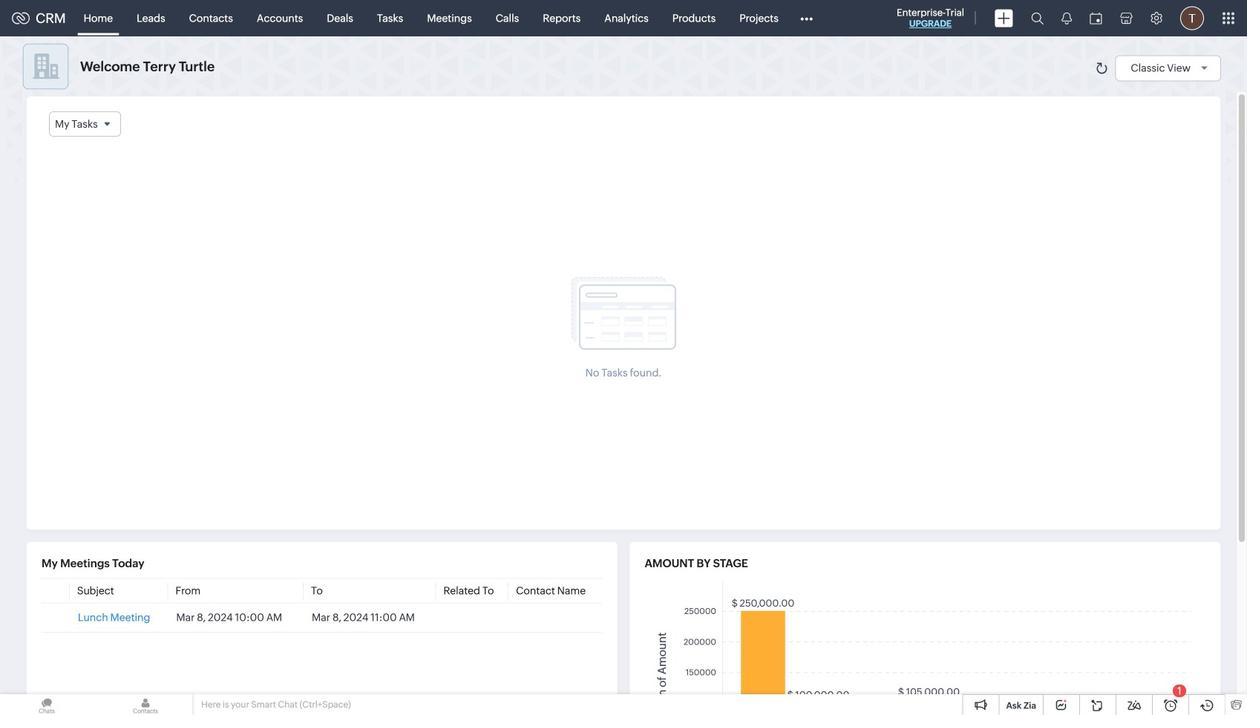 Task type: locate. For each thing, give the bounding box(es) containing it.
search element
[[1023, 0, 1053, 36]]

logo image
[[12, 12, 30, 24]]

profile element
[[1172, 0, 1213, 36]]

None field
[[49, 111, 121, 137]]

contacts image
[[99, 694, 192, 715]]

Other Modules field
[[791, 6, 823, 30]]

signals element
[[1053, 0, 1081, 36]]

search image
[[1032, 12, 1044, 25]]



Task type: describe. For each thing, give the bounding box(es) containing it.
profile image
[[1181, 6, 1205, 30]]

create menu image
[[995, 9, 1014, 27]]

calendar image
[[1090, 12, 1103, 24]]

signals image
[[1062, 12, 1072, 25]]

chats image
[[0, 694, 94, 715]]

create menu element
[[986, 0, 1023, 36]]



Task type: vqa. For each thing, say whether or not it's contained in the screenshot.
the Workflow Rules
no



